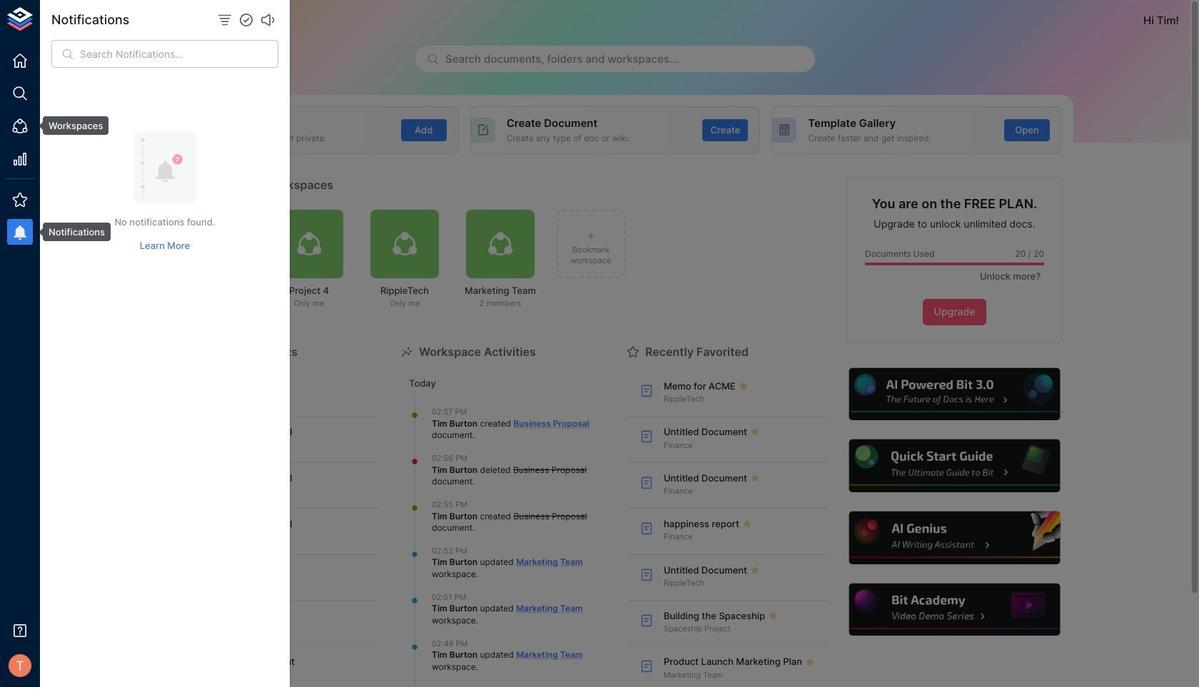 Task type: locate. For each thing, give the bounding box(es) containing it.
Search Notifications... text field
[[80, 40, 279, 68]]

3 help image from the top
[[848, 510, 1063, 567]]

2 tooltip from the top
[[33, 223, 111, 242]]

tooltip
[[33, 116, 109, 135], [33, 223, 111, 242]]

help image
[[848, 366, 1063, 423], [848, 438, 1063, 495], [848, 510, 1063, 567], [848, 582, 1063, 639]]

0 vertical spatial tooltip
[[33, 116, 109, 135]]

mark all read image
[[238, 11, 255, 29]]

1 tooltip from the top
[[33, 116, 109, 135]]

1 help image from the top
[[848, 366, 1063, 423]]

sound on image
[[259, 11, 276, 29]]

2 help image from the top
[[848, 438, 1063, 495]]

1 vertical spatial tooltip
[[33, 223, 111, 242]]



Task type: describe. For each thing, give the bounding box(es) containing it.
4 help image from the top
[[848, 582, 1063, 639]]



Task type: vqa. For each thing, say whether or not it's contained in the screenshot.
second help image from the bottom
yes



